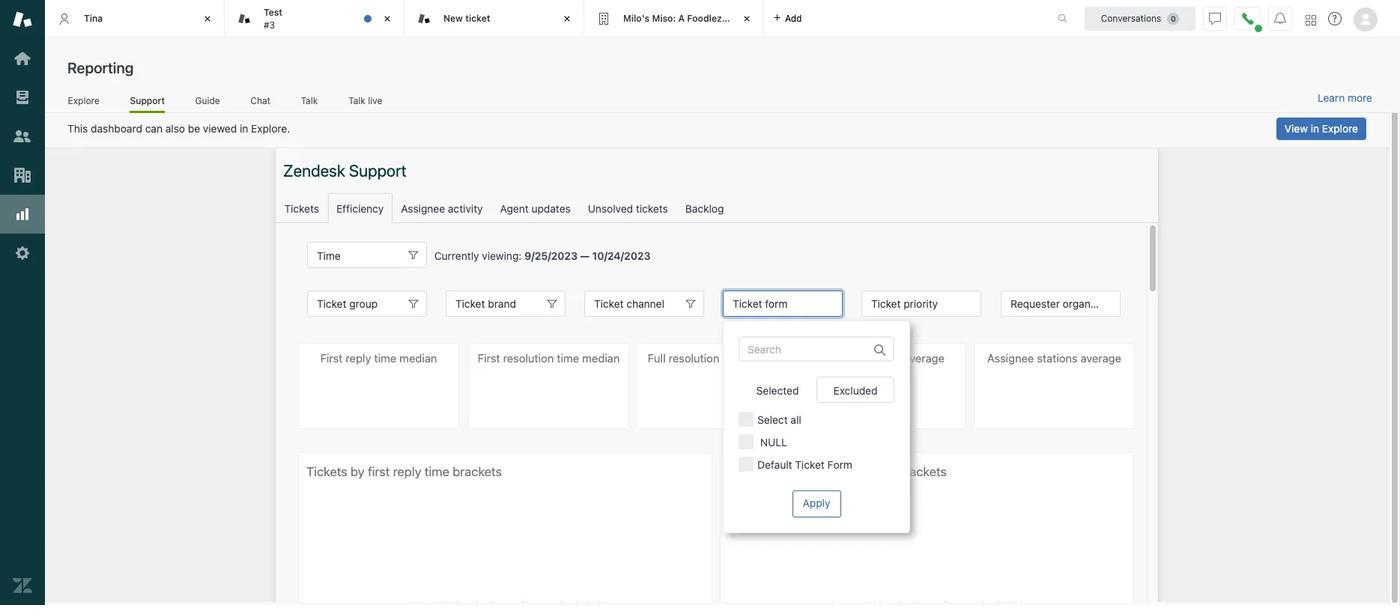 Task type: describe. For each thing, give the bounding box(es) containing it.
support link
[[130, 95, 165, 113]]

new ticket tab
[[405, 0, 585, 37]]

talk live link
[[348, 95, 383, 111]]

this dashboard can also be viewed in explore.
[[67, 122, 290, 135]]

view in explore
[[1285, 122, 1359, 135]]

live
[[368, 95, 382, 106]]

foodlez
[[687, 13, 722, 24]]

chat
[[251, 95, 271, 106]]

zendesk products image
[[1306, 15, 1317, 25]]

1 in from the left
[[240, 122, 248, 135]]

add
[[785, 12, 802, 24]]

0 vertical spatial explore
[[68, 95, 99, 106]]

views image
[[13, 88, 32, 107]]

ticket
[[466, 13, 491, 24]]

milo's miso: a foodlez subsidiary tab
[[585, 0, 772, 37]]

tina
[[84, 13, 103, 24]]

explore.
[[251, 122, 290, 135]]

support
[[130, 95, 165, 106]]

new ticket
[[444, 13, 491, 24]]

new
[[444, 13, 463, 24]]

viewed
[[203, 122, 237, 135]]

conversations button
[[1085, 6, 1196, 30]]

talk for talk live
[[349, 95, 366, 106]]

zendesk image
[[13, 576, 32, 596]]

more
[[1348, 91, 1373, 104]]

in inside button
[[1311, 122, 1320, 135]]

conversations
[[1102, 12, 1162, 24]]

tina tab
[[45, 0, 225, 37]]

tabs tab list
[[45, 0, 1043, 37]]

reporting
[[67, 59, 134, 76]]

talk live
[[349, 95, 382, 106]]

learn more link
[[1318, 91, 1373, 105]]

close image for new ticket
[[560, 11, 575, 26]]

learn
[[1318, 91, 1346, 104]]

dashboard
[[91, 122, 142, 135]]

test #3
[[264, 7, 283, 30]]

talk link
[[301, 95, 318, 111]]

zendesk support image
[[13, 10, 32, 29]]



Task type: vqa. For each thing, say whether or not it's contained in the screenshot.
The View In Explore on the top of the page
yes



Task type: locate. For each thing, give the bounding box(es) containing it.
view
[[1285, 122, 1309, 135]]

customers image
[[13, 127, 32, 146]]

get help image
[[1329, 12, 1342, 25]]

close image
[[200, 11, 215, 26], [380, 11, 395, 26]]

tab
[[225, 0, 405, 37]]

close image left add dropdown button
[[740, 11, 755, 26]]

button displays agent's chat status as invisible. image
[[1210, 12, 1222, 24]]

main element
[[0, 0, 45, 606]]

talk right chat in the top of the page
[[301, 95, 318, 106]]

close image left milo's
[[560, 11, 575, 26]]

organizations image
[[13, 166, 32, 185]]

1 horizontal spatial close image
[[380, 11, 395, 26]]

milo's miso: a foodlez subsidiary
[[624, 13, 772, 24]]

tab containing test
[[225, 0, 405, 37]]

close image for milo's miso: a foodlez subsidiary
[[740, 11, 755, 26]]

1 close image from the left
[[200, 11, 215, 26]]

close image left the new
[[380, 11, 395, 26]]

explore inside button
[[1323, 122, 1359, 135]]

1 talk from the left
[[301, 95, 318, 106]]

close image inside new ticket tab
[[560, 11, 575, 26]]

be
[[188, 122, 200, 135]]

1 horizontal spatial explore
[[1323, 122, 1359, 135]]

can
[[145, 122, 163, 135]]

close image inside tina tab
[[200, 11, 215, 26]]

also
[[165, 122, 185, 135]]

explore down learn more 'link'
[[1323, 122, 1359, 135]]

guide link
[[195, 95, 220, 111]]

2 close image from the left
[[740, 11, 755, 26]]

milo's
[[624, 13, 650, 24]]

0 horizontal spatial explore
[[68, 95, 99, 106]]

1 close image from the left
[[560, 11, 575, 26]]

#3
[[264, 19, 275, 30]]

view in explore button
[[1277, 118, 1367, 140]]

close image left the #3
[[200, 11, 215, 26]]

get started image
[[13, 49, 32, 68]]

reporting image
[[13, 205, 32, 224]]

explore up this
[[68, 95, 99, 106]]

0 horizontal spatial in
[[240, 122, 248, 135]]

1 horizontal spatial talk
[[349, 95, 366, 106]]

learn more
[[1318, 91, 1373, 104]]

0 horizontal spatial talk
[[301, 95, 318, 106]]

subsidiary
[[725, 13, 772, 24]]

close image inside the milo's miso: a foodlez subsidiary tab
[[740, 11, 755, 26]]

notifications image
[[1275, 12, 1287, 24]]

this
[[67, 122, 88, 135]]

in right view
[[1311, 122, 1320, 135]]

add button
[[765, 0, 811, 37]]

guide
[[195, 95, 220, 106]]

chat link
[[250, 95, 271, 111]]

a
[[679, 13, 685, 24]]

close image
[[560, 11, 575, 26], [740, 11, 755, 26]]

1 horizontal spatial close image
[[740, 11, 755, 26]]

admin image
[[13, 244, 32, 263]]

2 in from the left
[[1311, 122, 1320, 135]]

talk for talk
[[301, 95, 318, 106]]

explore
[[68, 95, 99, 106], [1323, 122, 1359, 135]]

talk
[[301, 95, 318, 106], [349, 95, 366, 106]]

talk left the live
[[349, 95, 366, 106]]

2 close image from the left
[[380, 11, 395, 26]]

explore link
[[67, 95, 100, 111]]

in
[[240, 122, 248, 135], [1311, 122, 1320, 135]]

miso:
[[652, 13, 676, 24]]

0 horizontal spatial close image
[[560, 11, 575, 26]]

1 vertical spatial explore
[[1323, 122, 1359, 135]]

0 horizontal spatial close image
[[200, 11, 215, 26]]

in right viewed
[[240, 122, 248, 135]]

1 horizontal spatial in
[[1311, 122, 1320, 135]]

test
[[264, 7, 283, 18]]

2 talk from the left
[[349, 95, 366, 106]]



